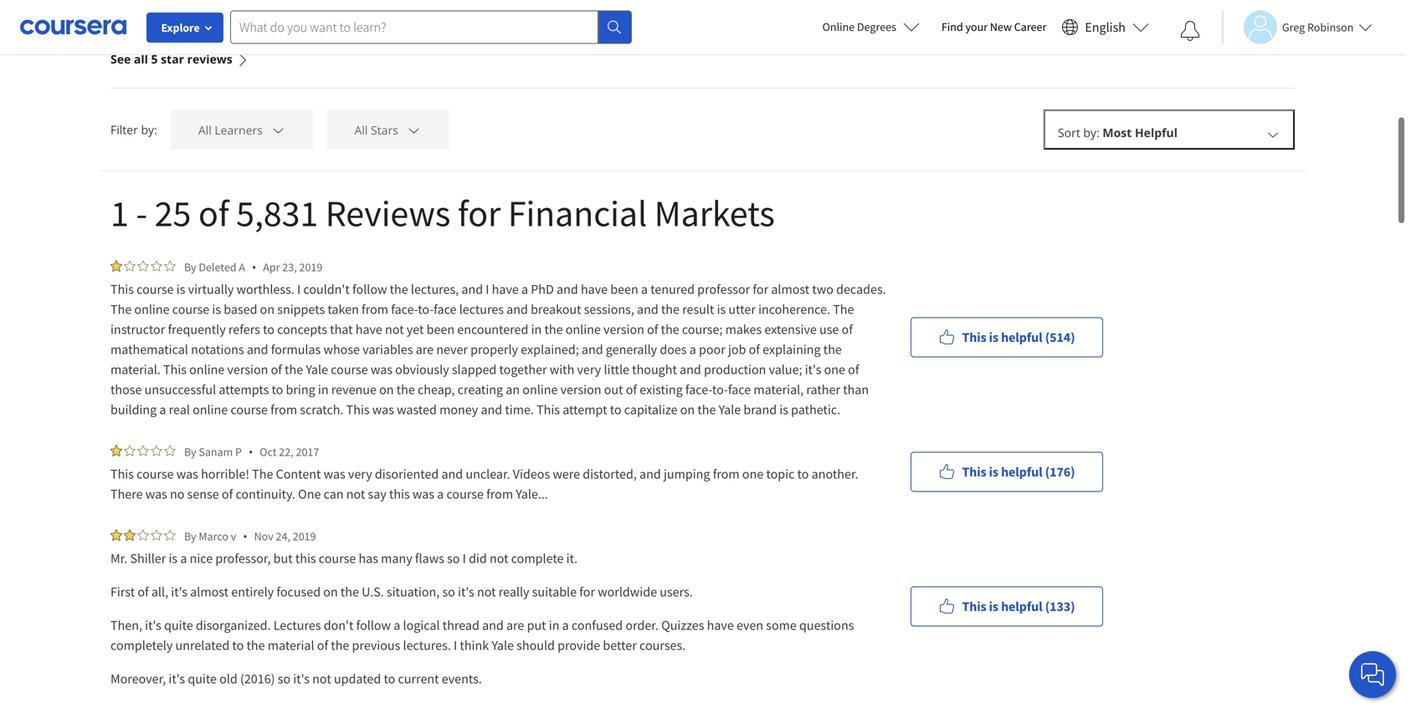 Task type: locate. For each thing, give the bounding box(es) containing it.
1 vertical spatial to-
[[712, 382, 728, 398]]

material,
[[754, 382, 804, 398]]

follow inside this course is virtually worthless. i couldn't follow the lectures, and i have a phd and have been a tenured professor for almost two decades. the online course is based on snippets taken from face-to-face lectures and breakout sessions, and the result is utter incoherence. the instructor frequently refers to concepts that have not yet been encountered in the online version of the course; makes extensive use of mathematical notations and formulas whose variables are never properly explained; and generally does a poor job of explaining the material. this online version of the yale course was obviously slapped together with very little thought and production value; it's one of those unsuccessful attempts to bring in revenue on the cheap, creating an online version out of existing face-to-face material, rather than building a real online course from scratch. this was wasted money and time. this attempt to capitalize on the yale brand is pathetic.
[[352, 281, 387, 298]]

rather
[[806, 382, 840, 398]]

was up "no"
[[176, 466, 198, 483]]

0 horizontal spatial filled star image
[[110, 260, 122, 272]]

filled star image
[[110, 260, 122, 272], [124, 530, 136, 542]]

star image up shiller
[[137, 530, 149, 542]]

helpful left the (514)
[[1001, 329, 1043, 346]]

sanam
[[199, 445, 233, 460]]

not left say
[[346, 486, 365, 503]]

0 vertical spatial filled star image
[[110, 260, 122, 272]]

version up the generally
[[604, 321, 644, 338]]

follow inside then, it's quite disorganized. lectures don't follow a logical thread and are put in a confused order. quizzes have even some questions completely unrelated to the material of the previous lectures. i think yale should provide better courses.
[[356, 618, 391, 634]]

i up lectures
[[486, 281, 489, 298]]

2 horizontal spatial in
[[549, 618, 560, 634]]

yale...
[[516, 486, 548, 503]]

1 vertical spatial face
[[728, 382, 751, 398]]

follow up taken
[[352, 281, 387, 298]]

breakout
[[531, 301, 581, 318]]

5
[[151, 51, 158, 67]]

1 vertical spatial been
[[427, 321, 455, 338]]

so right situation,
[[442, 584, 455, 601]]

star
[[161, 51, 184, 67]]

markets
[[654, 190, 775, 236]]

questions
[[799, 618, 854, 634]]

obviously
[[395, 362, 449, 378]]

explaining
[[763, 342, 821, 358]]

2 horizontal spatial yale
[[719, 402, 741, 419]]

0 horizontal spatial one
[[742, 466, 764, 483]]

1 horizontal spatial one
[[824, 362, 845, 378]]

are left put
[[506, 618, 524, 634]]

and up lectures
[[462, 281, 483, 298]]

1 vertical spatial •
[[249, 444, 253, 460]]

star image for this is helpful (176)
[[137, 445, 149, 457]]

almost inside this course is virtually worthless. i couldn't follow the lectures, and i have a phd and have been a tenured professor for almost two decades. the online course is based on snippets taken from face-to-face lectures and breakout sessions, and the result is utter incoherence. the instructor frequently refers to concepts that have not yet been encountered in the online version of the course; makes extensive use of mathematical notations and formulas whose variables are never properly explained; and generally does a poor job of explaining the material. this online version of the yale course was obviously slapped together with very little thought and production value; it's one of those unsuccessful attempts to bring in revenue on the cheap, creating an online version out of existing face-to-face material, rather than building a real online course from scratch. this was wasted money and time. this attempt to capitalize on the yale brand is pathetic.
[[771, 281, 810, 298]]

by left deleted
[[184, 260, 196, 275]]

0 vertical spatial almost
[[771, 281, 810, 298]]

2 vertical spatial helpful
[[1001, 599, 1043, 616]]

face-
[[391, 301, 418, 318], [685, 382, 712, 398]]

0 vertical spatial filled star image
[[110, 445, 122, 457]]

the
[[390, 281, 408, 298], [661, 301, 680, 318], [544, 321, 563, 338], [661, 321, 679, 338], [823, 342, 842, 358], [285, 362, 303, 378], [397, 382, 415, 398], [698, 402, 716, 419], [341, 584, 359, 601], [246, 638, 265, 655], [331, 638, 349, 655]]

(133)
[[1045, 599, 1075, 616]]

helpful inside "button"
[[1001, 599, 1043, 616]]

1 horizontal spatial the
[[252, 466, 273, 483]]

this course is virtually worthless. i couldn't follow the lectures, and i have a phd and have been a tenured professor for almost two decades. the online course is based on snippets taken from face-to-face lectures and breakout sessions, and the result is utter incoherence. the instructor frequently refers to concepts that have not yet been encountered in the online version of the course; makes extensive use of mathematical notations and formulas whose variables are never properly explained; and generally does a poor job of explaining the material. this online version of the yale course was obviously slapped together with very little thought and production value; it's one of those unsuccessful attempts to bring in revenue on the cheap, creating an online version out of existing face-to-face material, rather than building a real online course from scratch. this was wasted money and time. this attempt to capitalize on the yale brand is pathetic.
[[110, 281, 889, 419]]

english button
[[1055, 0, 1156, 54]]

2 by from the top
[[184, 445, 196, 460]]

1 vertical spatial filled star image
[[110, 530, 122, 542]]

0 horizontal spatial the
[[110, 301, 132, 318]]

filled star image down 1
[[110, 260, 122, 272]]

2 filled star image from the top
[[110, 530, 122, 542]]

by left "marco"
[[184, 529, 196, 544]]

the
[[110, 301, 132, 318], [833, 301, 854, 318], [252, 466, 273, 483]]

1 horizontal spatial almost
[[771, 281, 810, 298]]

0 vertical spatial been
[[610, 281, 638, 298]]

almost down nice
[[190, 584, 229, 601]]

in
[[531, 321, 542, 338], [318, 382, 329, 398], [549, 618, 560, 634]]

quite inside then, it's quite disorganized. lectures don't follow a logical thread and are put in a confused order. quizzes have even some questions completely unrelated to the material of the previous lectures. i think yale should provide better courses.
[[164, 618, 193, 634]]

0 horizontal spatial face
[[434, 301, 457, 318]]

and
[[462, 281, 483, 298], [557, 281, 578, 298], [507, 301, 528, 318], [637, 301, 659, 318], [247, 342, 268, 358], [582, 342, 603, 358], [680, 362, 701, 378], [481, 402, 502, 419], [442, 466, 463, 483], [640, 466, 661, 483], [482, 618, 504, 634]]

None search field
[[230, 10, 632, 44]]

1 horizontal spatial very
[[577, 362, 601, 378]]

0 vertical spatial are
[[416, 342, 434, 358]]

in inside then, it's quite disorganized. lectures don't follow a logical thread and are put in a confused order. quizzes have even some questions completely unrelated to the material of the previous lectures. i think yale should provide better courses.
[[549, 618, 560, 634]]

very
[[577, 362, 601, 378], [348, 466, 372, 483]]

a
[[239, 260, 245, 275]]

notations
[[191, 342, 244, 358]]

online right real
[[193, 402, 228, 419]]

2 horizontal spatial version
[[604, 321, 644, 338]]

is left (133)
[[989, 599, 999, 616]]

0 vertical spatial to-
[[418, 301, 434, 318]]

of up than
[[848, 362, 859, 378]]

focused
[[277, 584, 321, 601]]

u.s.
[[362, 584, 384, 601]]

1 vertical spatial one
[[742, 466, 764, 483]]

content
[[276, 466, 321, 483]]

by deleted a • apr 23, 2019
[[184, 259, 323, 275]]

slapped
[[452, 362, 497, 378]]

filled star image up mr.
[[110, 530, 122, 542]]

2019 inside by deleted a • apr 23, 2019
[[299, 260, 323, 275]]

by inside by deleted a • apr 23, 2019
[[184, 260, 196, 275]]

yale left brand
[[719, 402, 741, 419]]

not left updated
[[312, 671, 331, 688]]

• right p
[[249, 444, 253, 460]]

quite up unrelated at bottom
[[164, 618, 193, 634]]

0 horizontal spatial for
[[458, 190, 501, 236]]

1 vertical spatial face-
[[685, 382, 712, 398]]

it's down material
[[293, 671, 310, 688]]

0 horizontal spatial by:
[[141, 122, 157, 138]]

to- down lectures,
[[418, 301, 434, 318]]

your
[[966, 19, 988, 34]]

even
[[737, 618, 763, 634]]

one up rather
[[824, 362, 845, 378]]

confused
[[572, 618, 623, 634]]

1 vertical spatial by
[[184, 445, 196, 460]]

bring
[[286, 382, 315, 398]]

1 horizontal spatial all
[[354, 122, 368, 138]]

1 helpful from the top
[[1001, 329, 1043, 346]]

2019 inside by marco v • nov 24, 2019
[[293, 529, 316, 544]]

for inside this course is virtually worthless. i couldn't follow the lectures, and i have a phd and have been a tenured professor for almost two decades. the online course is based on snippets taken from face-to-face lectures and breakout sessions, and the result is utter incoherence. the instructor frequently refers to concepts that have not yet been encountered in the online version of the course; makes extensive use of mathematical notations and formulas whose variables are never properly explained; and generally does a poor job of explaining the material. this online version of the yale course was obviously slapped together with very little thought and production value; it's one of those unsuccessful attempts to bring in revenue on the cheap, creating an online version out of existing face-to-face material, rather than building a real online course from scratch. this was wasted money and time. this attempt to capitalize on the yale brand is pathetic.
[[753, 281, 769, 298]]

course
[[137, 281, 174, 298], [172, 301, 209, 318], [331, 362, 368, 378], [231, 402, 268, 419], [137, 466, 174, 483], [447, 486, 484, 503], [319, 551, 356, 568]]

version up attempts
[[227, 362, 268, 378]]

2 vertical spatial •
[[243, 529, 247, 545]]

0 horizontal spatial are
[[416, 342, 434, 358]]

one left topic
[[742, 466, 764, 483]]

the up use at the top of page
[[833, 301, 854, 318]]

yet
[[407, 321, 424, 338]]

quite left old
[[188, 671, 217, 688]]

3 by from the top
[[184, 529, 196, 544]]

of right 25
[[198, 190, 229, 236]]

1 vertical spatial are
[[506, 618, 524, 634]]

unclear.
[[466, 466, 510, 483]]

the left lectures,
[[390, 281, 408, 298]]

helpful for (176)
[[1001, 464, 1043, 481]]

1 horizontal spatial this
[[389, 486, 410, 503]]

by inside by sanam p • oct 22, 2017
[[184, 445, 196, 460]]

0 vertical spatial follow
[[352, 281, 387, 298]]

• for worthless.
[[252, 259, 256, 275]]

tenured
[[651, 281, 695, 298]]

1 filled star image from the top
[[110, 445, 122, 457]]

to inside then, it's quite disorganized. lectures don't follow a logical thread and are put in a confused order. quizzes have even some questions completely unrelated to the material of the previous lectures. i think yale should provide better courses.
[[232, 638, 244, 655]]

worthless.
[[237, 281, 294, 298]]

have up lectures
[[492, 281, 519, 298]]

order.
[[626, 618, 659, 634]]

complete
[[511, 551, 564, 568]]

explore button
[[146, 13, 223, 43]]

with
[[550, 362, 574, 378]]

by for is
[[184, 260, 196, 275]]

and left unclear.
[[442, 466, 463, 483]]

1 vertical spatial very
[[348, 466, 372, 483]]

face down production on the bottom right
[[728, 382, 751, 398]]

is down material,
[[780, 402, 788, 419]]

0 vertical spatial for
[[458, 190, 501, 236]]

formulas
[[271, 342, 321, 358]]

0 horizontal spatial all
[[198, 122, 212, 138]]

1 vertical spatial for
[[753, 281, 769, 298]]

flaws
[[415, 551, 444, 568]]

use
[[819, 321, 839, 338]]

two
[[812, 281, 834, 298]]

filled star image for this is helpful (176)
[[110, 445, 122, 457]]

a left phd
[[521, 281, 528, 298]]

0 horizontal spatial to-
[[418, 301, 434, 318]]

this is helpful (176)
[[962, 464, 1075, 481]]

2 vertical spatial by
[[184, 529, 196, 544]]

2 helpful from the top
[[1001, 464, 1043, 481]]

star image
[[137, 260, 149, 272], [151, 260, 162, 272], [164, 260, 176, 272], [124, 445, 136, 457], [151, 445, 162, 457], [164, 445, 176, 457], [151, 530, 162, 542], [164, 530, 176, 542]]

1 horizontal spatial to-
[[712, 382, 728, 398]]

0 vertical spatial this
[[389, 486, 410, 503]]

0 horizontal spatial face-
[[391, 301, 418, 318]]

the down formulas on the left of page
[[285, 362, 303, 378]]

greg robinson button
[[1222, 10, 1372, 44]]

this inside this course was horrible! the content was very disoriented and unclear. videos were distorted, and jumping from one topic to another. there was no sense of continuity. one can not say this was a course from yale...
[[389, 486, 410, 503]]

have left even
[[707, 618, 734, 634]]

to right refers
[[263, 321, 274, 338]]

from right jumping
[[713, 466, 740, 483]]

it's up rather
[[805, 362, 821, 378]]

production
[[704, 362, 766, 378]]

1 vertical spatial quite
[[188, 671, 217, 688]]

0 vertical spatial by
[[184, 260, 196, 275]]

it's inside this course is virtually worthless. i couldn't follow the lectures, and i have a phd and have been a tenured professor for almost two decades. the online course is based on snippets taken from face-to-face lectures and breakout sessions, and the result is utter incoherence. the instructor frequently refers to concepts that have not yet been encountered in the online version of the course; makes extensive use of mathematical notations and formulas whose variables are never properly explained; and generally does a poor job of explaining the material. this online version of the yale course was obviously slapped together with very little thought and production value; it's one of those unsuccessful attempts to bring in revenue on the cheap, creating an online version out of existing face-to-face material, rather than building a real online course from scratch. this was wasted money and time. this attempt to capitalize on the yale brand is pathetic.
[[805, 362, 821, 378]]

of inside then, it's quite disorganized. lectures don't follow a logical thread and are put in a confused order. quizzes have even some questions completely unrelated to the material of the previous lectures. i think yale should provide better courses.
[[317, 638, 328, 655]]

by:
[[141, 122, 157, 138], [1083, 125, 1100, 141]]

chevron down image
[[271, 123, 286, 138], [1266, 127, 1281, 142]]

filled star image
[[110, 445, 122, 457], [110, 530, 122, 542]]

1 horizontal spatial version
[[560, 382, 601, 398]]

0 vertical spatial face-
[[391, 301, 418, 318]]

0 vertical spatial •
[[252, 259, 256, 275]]

1 horizontal spatial yale
[[492, 638, 514, 655]]

1 horizontal spatial for
[[579, 584, 595, 601]]

1 by from the top
[[184, 260, 196, 275]]

helpful for (514)
[[1001, 329, 1043, 346]]

face down lectures,
[[434, 301, 457, 318]]

0 horizontal spatial very
[[348, 466, 372, 483]]

it's up thread
[[458, 584, 474, 601]]

v
[[231, 529, 236, 544]]

2019 right 23,
[[299, 260, 323, 275]]

of right out
[[626, 382, 637, 398]]

1 vertical spatial yale
[[719, 402, 741, 419]]

0 vertical spatial version
[[604, 321, 644, 338]]

then,
[[110, 618, 142, 634]]

by: right sort
[[1083, 125, 1100, 141]]

to right topic
[[797, 466, 809, 483]]

the inside this course was horrible! the content was very disoriented and unclear. videos were distorted, and jumping from one topic to another. there was no sense of continuity. one can not say this was a course from yale...
[[252, 466, 273, 483]]

1 vertical spatial helpful
[[1001, 464, 1043, 481]]

it's
[[805, 362, 821, 378], [171, 584, 187, 601], [458, 584, 474, 601], [145, 618, 161, 634], [169, 671, 185, 688], [293, 671, 310, 688]]

by: right filter
[[141, 122, 157, 138]]

the down tenured
[[661, 301, 680, 318]]

out
[[604, 382, 623, 398]]

coursera image
[[20, 14, 126, 40]]

all left learners
[[198, 122, 212, 138]]

one
[[824, 362, 845, 378], [742, 466, 764, 483]]

and left the generally
[[582, 342, 603, 358]]

professor
[[697, 281, 750, 298]]

1 vertical spatial this
[[295, 551, 316, 568]]

virtually
[[188, 281, 234, 298]]

on
[[260, 301, 275, 318], [379, 382, 394, 398], [680, 402, 695, 419], [323, 584, 338, 601]]

(2016)
[[240, 671, 275, 688]]

1 vertical spatial in
[[318, 382, 329, 398]]

• right "v"
[[243, 529, 247, 545]]

whose
[[323, 342, 360, 358]]

all stars button
[[327, 110, 449, 150]]

it's up completely
[[145, 618, 161, 634]]

version
[[604, 321, 644, 338], [227, 362, 268, 378], [560, 382, 601, 398]]

1 vertical spatial star image
[[137, 445, 149, 457]]

yale
[[306, 362, 328, 378], [719, 402, 741, 419], [492, 638, 514, 655]]

0 vertical spatial helpful
[[1001, 329, 1043, 346]]

1 vertical spatial follow
[[356, 618, 391, 634]]

encountered
[[457, 321, 528, 338]]

been
[[610, 281, 638, 298], [427, 321, 455, 338]]

2 vertical spatial version
[[560, 382, 601, 398]]

to inside this course was horrible! the content was very disoriented and unclear. videos were distorted, and jumping from one topic to another. there was no sense of continuity. one can not say this was a course from yale...
[[797, 466, 809, 483]]

decades.
[[836, 281, 886, 298]]

to down out
[[610, 402, 622, 419]]

and up encountered
[[507, 301, 528, 318]]

of left all,
[[138, 584, 149, 601]]

yale right think
[[492, 638, 514, 655]]

1 horizontal spatial by:
[[1083, 125, 1100, 141]]

i inside then, it's quite disorganized. lectures don't follow a logical thread and are put in a confused order. quizzes have even some questions completely unrelated to the material of the previous lectures. i think yale should provide better courses.
[[454, 638, 457, 655]]

0 vertical spatial yale
[[306, 362, 328, 378]]

0 vertical spatial 2019
[[299, 260, 323, 275]]

2 all from the left
[[354, 122, 368, 138]]

i left think
[[454, 638, 457, 655]]

this down disoriented
[[389, 486, 410, 503]]

0 vertical spatial star image
[[124, 260, 136, 272]]

0 vertical spatial quite
[[164, 618, 193, 634]]

the up the continuity.
[[252, 466, 273, 483]]

value;
[[769, 362, 802, 378]]

old
[[219, 671, 238, 688]]

1 vertical spatial filled star image
[[124, 530, 136, 542]]

find your new career link
[[933, 17, 1055, 38]]

nov
[[254, 529, 273, 544]]

to left current
[[384, 671, 395, 688]]

a left poor
[[689, 342, 696, 358]]

new
[[990, 19, 1012, 34]]

very up say
[[348, 466, 372, 483]]

together
[[499, 362, 547, 378]]

by: for filter
[[141, 122, 157, 138]]

star image down 1
[[124, 260, 136, 272]]

chevron down image inside all learners button
[[271, 123, 286, 138]]

reviews
[[187, 51, 232, 67]]

1 vertical spatial almost
[[190, 584, 229, 601]]

by left sanam
[[184, 445, 196, 460]]

2 horizontal spatial for
[[753, 281, 769, 298]]

mr.
[[110, 551, 127, 568]]

0 horizontal spatial this
[[295, 551, 316, 568]]

are inside then, it's quite disorganized. lectures don't follow a logical thread and are put in a confused order. quizzes have even some questions completely unrelated to the material of the previous lectures. i think yale should provide better courses.
[[506, 618, 524, 634]]

it's inside then, it's quite disorganized. lectures don't follow a logical thread and are put in a confused order. quizzes have even some questions completely unrelated to the material of the previous lectures. i think yale should provide better courses.
[[145, 618, 161, 634]]

continuity.
[[236, 486, 295, 503]]

1 horizontal spatial are
[[506, 618, 524, 634]]

1 all from the left
[[198, 122, 212, 138]]

2 vertical spatial so
[[278, 671, 291, 688]]

generally
[[606, 342, 657, 358]]

in up explained;
[[531, 321, 542, 338]]

of down "don't"
[[317, 638, 328, 655]]

2 vertical spatial yale
[[492, 638, 514, 655]]

0 horizontal spatial in
[[318, 382, 329, 398]]

1 vertical spatial 2019
[[293, 529, 316, 544]]

0 horizontal spatial chevron down image
[[271, 123, 286, 138]]

0 horizontal spatial been
[[427, 321, 455, 338]]

first
[[110, 584, 135, 601]]

online
[[134, 301, 170, 318], [566, 321, 601, 338], [189, 362, 225, 378], [523, 382, 558, 398], [193, 402, 228, 419]]

2 vertical spatial in
[[549, 618, 560, 634]]

3 helpful from the top
[[1001, 599, 1043, 616]]

an
[[506, 382, 520, 398]]

version up the attempt in the left bottom of the page
[[560, 382, 601, 398]]

does
[[660, 342, 687, 358]]

2 vertical spatial star image
[[137, 530, 149, 542]]

not inside this course is virtually worthless. i couldn't follow the lectures, and i have a phd and have been a tenured professor for almost two decades. the online course is based on snippets taken from face-to-face lectures and breakout sessions, and the result is utter incoherence. the instructor frequently refers to concepts that have not yet been encountered in the online version of the course; makes extensive use of mathematical notations and formulas whose variables are never properly explained; and generally does a poor job of explaining the material. this online version of the yale course was obviously slapped together with very little thought and production value; it's one of those unsuccessful attempts to bring in revenue on the cheap, creating an online version out of existing face-to-face material, rather than building a real online course from scratch. this was wasted money and time. this attempt to capitalize on the yale brand is pathetic.
[[385, 321, 404, 338]]

face
[[434, 301, 457, 318], [728, 382, 751, 398]]

star image
[[124, 260, 136, 272], [137, 445, 149, 457], [137, 530, 149, 542]]

follow up previous
[[356, 618, 391, 634]]

filled star image down building on the left
[[110, 445, 122, 457]]

0 vertical spatial in
[[531, 321, 542, 338]]

1 horizontal spatial face-
[[685, 382, 712, 398]]

0 vertical spatial one
[[824, 362, 845, 378]]

1 vertical spatial version
[[227, 362, 268, 378]]

online down the notations
[[189, 362, 225, 378]]

all for all learners
[[198, 122, 212, 138]]

online degrees
[[823, 19, 896, 34]]

0 vertical spatial very
[[577, 362, 601, 378]]



Task type: vqa. For each thing, say whether or not it's contained in the screenshot.
master's
no



Task type: describe. For each thing, give the bounding box(es) containing it.
is right shiller
[[169, 551, 178, 568]]

course up instructor
[[137, 281, 174, 298]]

think
[[460, 638, 489, 655]]

this inside "button"
[[962, 599, 987, 616]]

on down existing
[[680, 402, 695, 419]]

have inside then, it's quite disorganized. lectures don't follow a logical thread and are put in a confused order. quizzes have even some questions completely unrelated to the material of the previous lectures. i think yale should provide better courses.
[[707, 618, 734, 634]]

on right revenue
[[379, 382, 394, 398]]

all
[[134, 51, 148, 67]]

1 horizontal spatial chevron down image
[[1266, 127, 1281, 142]]

course up frequently
[[172, 301, 209, 318]]

are inside this course is virtually worthless. i couldn't follow the lectures, and i have a phd and have been a tenured professor for almost two decades. the online course is based on snippets taken from face-to-face lectures and breakout sessions, and the result is utter incoherence. the instructor frequently refers to concepts that have not yet been encountered in the online version of the course; makes extensive use of mathematical notations and formulas whose variables are never properly explained; and generally does a poor job of explaining the material. this online version of the yale course was obviously slapped together with very little thought and production value; it's one of those unsuccessful attempts to bring in revenue on the cheap, creating an online version out of existing face-to-face material, rather than building a real online course from scratch. this was wasted money and time. this attempt to capitalize on the yale brand is pathetic.
[[416, 342, 434, 358]]

course up revenue
[[331, 362, 368, 378]]

the down "breakout"
[[544, 321, 563, 338]]

chevron down image
[[406, 123, 421, 138]]

jumping
[[664, 466, 710, 483]]

reviews
[[325, 190, 451, 236]]

1 vertical spatial so
[[442, 584, 455, 601]]

filter by:
[[110, 122, 157, 138]]

0 horizontal spatial almost
[[190, 584, 229, 601]]

2019 for this is helpful (133)
[[293, 529, 316, 544]]

1 horizontal spatial face
[[728, 382, 751, 398]]

mr. shiller is a nice professor, but this course has many flaws so i did not complete it.
[[110, 551, 580, 568]]

is down professor
[[717, 301, 726, 318]]

disoriented
[[375, 466, 439, 483]]

that
[[330, 321, 353, 338]]

1 horizontal spatial been
[[610, 281, 638, 298]]

and down tenured
[[637, 301, 659, 318]]

completely
[[110, 638, 173, 655]]

it's right all,
[[171, 584, 187, 601]]

see all 5 star reviews button
[[110, 30, 249, 88]]

was down disoriented
[[413, 486, 434, 503]]

greg
[[1282, 20, 1305, 35]]

online down sessions,
[[566, 321, 601, 338]]

all learners button
[[171, 110, 313, 150]]

from down bring
[[270, 402, 297, 419]]

entirely
[[231, 584, 274, 601]]

quizzes
[[661, 618, 704, 634]]

have up sessions,
[[581, 281, 608, 298]]

and down creating
[[481, 402, 502, 419]]

a inside this course was horrible! the content was very disoriented and unclear. videos were distorted, and jumping from one topic to another. there was no sense of continuity. one can not say this was a course from yale...
[[437, 486, 444, 503]]

course;
[[682, 321, 723, 338]]

1 horizontal spatial filled star image
[[124, 530, 136, 542]]

career
[[1014, 19, 1047, 34]]

and inside then, it's quite disorganized. lectures don't follow a logical thread and are put in a confused order. quizzes have even some questions completely unrelated to the material of the previous lectures. i think yale should provide better courses.
[[482, 618, 504, 634]]

all stars
[[354, 122, 398, 138]]

some
[[766, 618, 797, 634]]

makes
[[725, 321, 762, 338]]

was down variables
[[371, 362, 393, 378]]

to left bring
[[272, 382, 283, 398]]

0 horizontal spatial version
[[227, 362, 268, 378]]

this is helpful (133)
[[962, 599, 1075, 616]]

2019 for this is helpful (514)
[[299, 260, 323, 275]]

financial
[[508, 190, 647, 236]]

explained;
[[521, 342, 579, 358]]

previous
[[352, 638, 400, 655]]

(514)
[[1045, 329, 1075, 346]]

filter
[[110, 122, 138, 138]]

find your new career
[[942, 19, 1047, 34]]

don't
[[324, 618, 354, 634]]

this is helpful (514)
[[962, 329, 1075, 346]]

no
[[170, 486, 185, 503]]

quite for disorganized.
[[164, 618, 193, 634]]

was left "no"
[[145, 486, 167, 503]]

the down "disorganized."
[[246, 638, 265, 655]]

greg robinson
[[1282, 20, 1354, 35]]

worldwide
[[598, 584, 657, 601]]

attempts
[[219, 382, 269, 398]]

the down production on the bottom right
[[698, 402, 716, 419]]

(176)
[[1045, 464, 1075, 481]]

2017
[[296, 445, 319, 460]]

by for was
[[184, 445, 196, 460]]

provide
[[558, 638, 600, 655]]

concepts
[[277, 321, 327, 338]]

see all 5 star reviews
[[110, 51, 232, 67]]

online
[[823, 19, 855, 34]]

course up "no"
[[137, 466, 174, 483]]

were
[[553, 466, 580, 483]]

is down virtually
[[212, 301, 221, 318]]

distorted,
[[583, 466, 637, 483]]

was left wasted
[[372, 402, 394, 419]]

frequently
[[168, 321, 226, 338]]

find
[[942, 19, 963, 34]]

and left jumping
[[640, 466, 661, 483]]

oct
[[260, 445, 277, 460]]

unrelated
[[175, 638, 230, 655]]

the up the 'does'
[[661, 321, 679, 338]]

a left nice
[[180, 551, 187, 568]]

this course was horrible! the content was very disoriented and unclear. videos were distorted, and jumping from one topic to another. there was no sense of continuity. one can not say this was a course from yale...
[[110, 466, 861, 503]]

one inside this course is virtually worthless. i couldn't follow the lectures, and i have a phd and have been a tenured professor for almost two decades. the online course is based on snippets taken from face-to-face lectures and breakout sessions, and the result is utter incoherence. the instructor frequently refers to concepts that have not yet been encountered in the online version of the course; makes extensive use of mathematical notations and formulas whose variables are never properly explained; and generally does a poor job of explaining the material. this online version of the yale course was obviously slapped together with very little thought and production value; it's one of those unsuccessful attempts to bring in revenue on the cheap, creating an online version out of existing face-to-face material, rather than building a real online course from scratch. this was wasted money and time. this attempt to capitalize on the yale brand is pathetic.
[[824, 362, 845, 378]]

current
[[398, 671, 439, 688]]

a left real
[[159, 402, 166, 419]]

should
[[517, 638, 555, 655]]

online down the together
[[523, 382, 558, 398]]

there
[[110, 486, 143, 503]]

all for all stars
[[354, 122, 368, 138]]

of inside this course was horrible! the content was very disoriented and unclear. videos were distorted, and jumping from one topic to another. there was no sense of continuity. one can not say this was a course from yale...
[[222, 486, 233, 503]]

is left the (514)
[[989, 329, 999, 346]]

is left virtually
[[176, 281, 185, 298]]

1 horizontal spatial in
[[531, 321, 542, 338]]

the up wasted
[[397, 382, 415, 398]]

say
[[368, 486, 386, 503]]

sessions,
[[584, 301, 634, 318]]

first of all, it's almost entirely focused on the u.s. situation, so it's not really suitable for worldwide users.
[[110, 584, 693, 601]]

the down "don't"
[[331, 638, 349, 655]]

disorganized.
[[196, 618, 271, 634]]

instructor
[[110, 321, 165, 338]]

on down worthless.
[[260, 301, 275, 318]]

0 horizontal spatial yale
[[306, 362, 328, 378]]

and down refers
[[247, 342, 268, 358]]

star image for this is helpful (133)
[[137, 530, 149, 542]]

not left really
[[477, 584, 496, 601]]

2 horizontal spatial the
[[833, 301, 854, 318]]

i left did at the left
[[463, 551, 466, 568]]

not inside this course was horrible! the content was very disoriented and unclear. videos were distorted, and jumping from one topic to another. there was no sense of continuity. one can not say this was a course from yale...
[[346, 486, 365, 503]]

is inside "button"
[[989, 599, 999, 616]]

topic
[[766, 466, 795, 483]]

by inside by marco v • nov 24, 2019
[[184, 529, 196, 544]]

a up provide in the left of the page
[[562, 618, 569, 634]]

i up snippets
[[297, 281, 301, 298]]

0 vertical spatial face
[[434, 301, 457, 318]]

course left has
[[319, 551, 356, 568]]

taken
[[328, 301, 359, 318]]

a left logical
[[394, 618, 400, 634]]

explore
[[161, 20, 200, 35]]

thread
[[443, 618, 480, 634]]

course down unclear.
[[447, 486, 484, 503]]

was up can on the left bottom of the page
[[324, 466, 345, 483]]

from right taken
[[362, 301, 388, 318]]

have up variables
[[356, 321, 382, 338]]

cheap,
[[418, 382, 455, 398]]

thought
[[632, 362, 677, 378]]

yale inside then, it's quite disorganized. lectures don't follow a logical thread and are put in a confused order. quizzes have even some questions completely unrelated to the material of the previous lectures. i think yale should provide better courses.
[[492, 638, 514, 655]]

is left the (176)
[[989, 464, 999, 481]]

suitable
[[532, 584, 577, 601]]

the down use at the top of page
[[823, 342, 842, 358]]

little
[[604, 362, 629, 378]]

and up "breakout"
[[557, 281, 578, 298]]

of right use at the top of page
[[842, 321, 853, 338]]

1
[[110, 190, 129, 236]]

one inside this course was horrible! the content was very disoriented and unclear. videos were distorted, and jumping from one topic to another. there was no sense of continuity. one can not say this was a course from yale...
[[742, 466, 764, 483]]

this inside this course was horrible! the content was very disoriented and unclear. videos were distorted, and jumping from one topic to another. there was no sense of continuity. one can not say this was a course from yale...
[[110, 466, 134, 483]]

filled star image for this is helpful (133)
[[110, 530, 122, 542]]

by: for sort
[[1083, 125, 1100, 141]]

the left u.s.
[[341, 584, 359, 601]]

couldn't
[[303, 281, 350, 298]]

those
[[110, 382, 142, 398]]

What do you want to learn? text field
[[230, 10, 598, 44]]

a left tenured
[[641, 281, 648, 298]]

• for the
[[249, 444, 253, 460]]

2 vertical spatial for
[[579, 584, 595, 601]]

users.
[[660, 584, 693, 601]]

refers
[[228, 321, 260, 338]]

variables
[[363, 342, 413, 358]]

brand
[[744, 402, 777, 419]]

of up the generally
[[647, 321, 658, 338]]

helpful for (133)
[[1001, 599, 1043, 616]]

it's right 'moreover,'
[[169, 671, 185, 688]]

time.
[[505, 402, 534, 419]]

chat with us image
[[1359, 662, 1386, 689]]

22,
[[279, 445, 294, 460]]

english
[[1085, 19, 1126, 36]]

course down attempts
[[231, 402, 268, 419]]

show notifications image
[[1180, 21, 1200, 41]]

and down the 'does'
[[680, 362, 701, 378]]

this is helpful (514) button
[[911, 318, 1103, 358]]

5,831
[[236, 190, 318, 236]]

0 vertical spatial so
[[447, 551, 460, 568]]

has
[[359, 551, 378, 568]]

learners
[[215, 122, 263, 138]]

horrible!
[[201, 466, 249, 483]]

not right did at the left
[[490, 551, 509, 568]]

marco
[[199, 529, 229, 544]]

very inside this course is virtually worthless. i couldn't follow the lectures, and i have a phd and have been a tenured professor for almost two decades. the online course is based on snippets taken from face-to-face lectures and breakout sessions, and the result is utter incoherence. the instructor frequently refers to concepts that have not yet been encountered in the online version of the course; makes extensive use of mathematical notations and formulas whose variables are never properly explained; and generally does a poor job of explaining the material. this online version of the yale course was obviously slapped together with very little thought and production value; it's one of those unsuccessful attempts to bring in revenue on the cheap, creating an online version out of existing face-to-face material, rather than building a real online course from scratch. this was wasted money and time. this attempt to capitalize on the yale brand is pathetic.
[[577, 362, 601, 378]]

moreover, it's quite old (2016) so it's not updated to current events.
[[110, 671, 485, 688]]

very inside this course was horrible! the content was very disoriented and unclear. videos were distorted, and jumping from one topic to another. there was no sense of continuity. one can not say this was a course from yale...
[[348, 466, 372, 483]]

of right job
[[749, 342, 760, 358]]

lectures,
[[411, 281, 459, 298]]

professor,
[[215, 551, 271, 568]]

this is helpful (133) button
[[911, 587, 1103, 627]]

quite for old
[[188, 671, 217, 688]]

from down unclear.
[[486, 486, 513, 503]]

online up instructor
[[134, 301, 170, 318]]

helpful
[[1135, 125, 1178, 141]]

of down formulas on the left of page
[[271, 362, 282, 378]]

nice
[[190, 551, 213, 568]]

on right focused
[[323, 584, 338, 601]]



